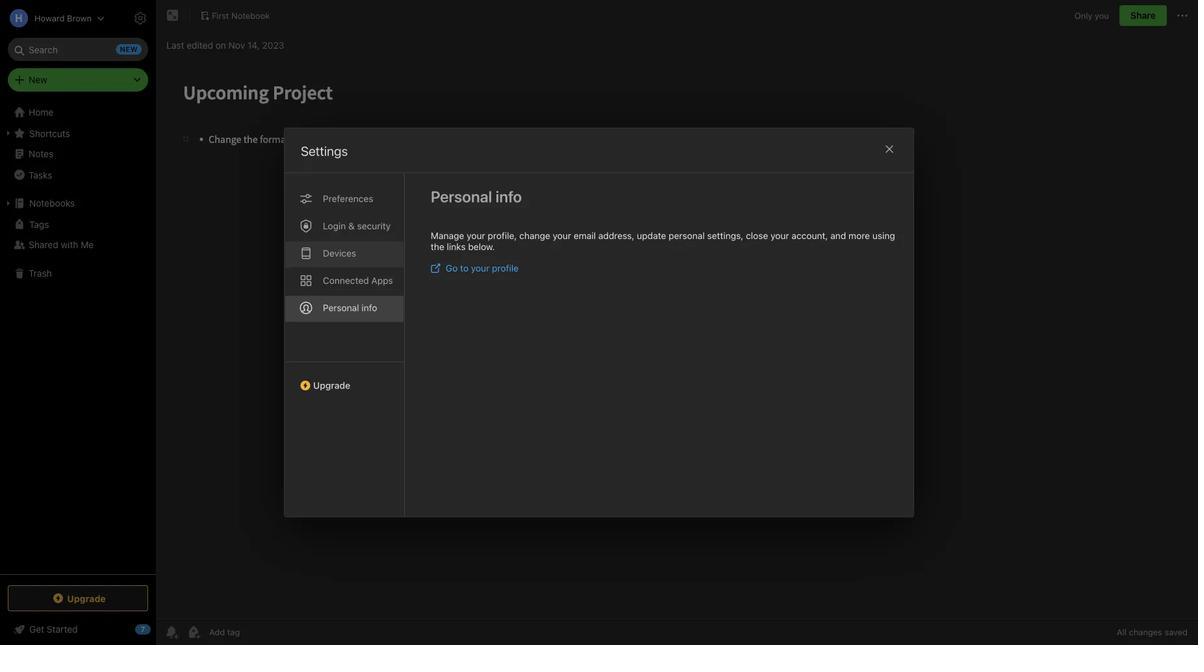 Task type: vqa. For each thing, say whether or not it's contained in the screenshot.
edited
yes



Task type: describe. For each thing, give the bounding box(es) containing it.
below.
[[468, 242, 495, 252]]

1 horizontal spatial upgrade button
[[285, 362, 404, 396]]

only
[[1075, 11, 1093, 20]]

and
[[831, 230, 847, 241]]

on
[[216, 40, 226, 51]]

nov
[[229, 40, 245, 51]]

login & security
[[323, 221, 391, 231]]

using
[[873, 230, 896, 241]]

first notebook
[[212, 10, 270, 20]]

info inside tab list
[[362, 303, 377, 313]]

me
[[81, 240, 94, 250]]

tags
[[29, 219, 49, 230]]

change
[[520, 230, 551, 241]]

links
[[447, 242, 466, 252]]

notes
[[29, 149, 53, 159]]

share
[[1131, 10, 1157, 21]]

tasks button
[[0, 164, 155, 185]]

go to your profile button
[[431, 263, 519, 274]]

personal inside tab list
[[323, 303, 359, 313]]

close
[[746, 230, 769, 241]]

notebooks link
[[0, 193, 155, 214]]

share button
[[1120, 5, 1168, 26]]

tasks
[[29, 170, 52, 180]]

Search text field
[[17, 38, 139, 61]]

first
[[212, 10, 229, 20]]

go to your profile
[[446, 263, 519, 274]]

expand notebooks image
[[3, 198, 14, 209]]

shortcuts button
[[0, 123, 155, 144]]

shared with me
[[29, 240, 94, 250]]

go
[[446, 263, 458, 274]]

tree containing home
[[0, 102, 156, 574]]

last
[[166, 40, 184, 51]]

to
[[460, 263, 469, 274]]

14,
[[248, 40, 260, 51]]

you
[[1096, 11, 1110, 20]]

your left email at the top left of the page
[[553, 230, 572, 241]]

trash link
[[0, 263, 155, 284]]

login
[[323, 221, 346, 231]]

1 horizontal spatial info
[[496, 188, 522, 206]]

the
[[431, 242, 445, 252]]

profile
[[492, 263, 519, 274]]

close image
[[882, 141, 898, 157]]

all changes saved
[[1118, 628, 1189, 637]]

1 vertical spatial personal info
[[323, 303, 377, 313]]

add tag image
[[186, 625, 202, 640]]



Task type: locate. For each thing, give the bounding box(es) containing it.
profile,
[[488, 230, 517, 241]]

notebooks
[[29, 198, 75, 209]]

1 horizontal spatial upgrade
[[313, 380, 351, 391]]

personal
[[669, 230, 705, 241]]

1 vertical spatial upgrade
[[67, 593, 106, 604]]

notes link
[[0, 144, 155, 164]]

connected
[[323, 275, 369, 286]]

edited
[[187, 40, 213, 51]]

manage your profile, change your email address, update personal settings, close your account, and more using the links below.
[[431, 230, 896, 252]]

trash
[[29, 268, 52, 279]]

None search field
[[17, 38, 139, 61]]

with
[[61, 240, 78, 250]]

personal info
[[431, 188, 522, 206], [323, 303, 377, 313]]

1 horizontal spatial personal info
[[431, 188, 522, 206]]

upgrade inside tab list
[[313, 380, 351, 391]]

info
[[496, 188, 522, 206], [362, 303, 377, 313]]

changes
[[1130, 628, 1163, 637]]

note window element
[[156, 0, 1199, 646]]

security
[[357, 221, 391, 231]]

personal info down connected
[[323, 303, 377, 313]]

devices
[[323, 248, 356, 259]]

0 vertical spatial info
[[496, 188, 522, 206]]

personal down connected
[[323, 303, 359, 313]]

0 horizontal spatial upgrade button
[[8, 586, 148, 612]]

your right close
[[771, 230, 790, 241]]

connected apps
[[323, 275, 393, 286]]

manage
[[431, 230, 465, 241]]

your right to
[[471, 263, 490, 274]]

new
[[29, 74, 47, 85]]

0 horizontal spatial info
[[362, 303, 377, 313]]

Note Editor text field
[[156, 62, 1199, 619]]

0 horizontal spatial personal
[[323, 303, 359, 313]]

1 vertical spatial upgrade button
[[8, 586, 148, 612]]

2023
[[262, 40, 284, 51]]

home link
[[0, 102, 156, 123]]

personal
[[431, 188, 493, 206], [323, 303, 359, 313]]

new button
[[8, 68, 148, 92]]

account,
[[792, 230, 829, 241]]

tags button
[[0, 214, 155, 235]]

tab list
[[285, 173, 405, 517]]

personal info up profile,
[[431, 188, 522, 206]]

upgrade
[[313, 380, 351, 391], [67, 593, 106, 604]]

settings image
[[133, 10, 148, 26]]

1 vertical spatial info
[[362, 303, 377, 313]]

update
[[637, 230, 667, 241]]

upgrade for the left upgrade popup button
[[67, 593, 106, 604]]

notebook
[[232, 10, 270, 20]]

tree
[[0, 102, 156, 574]]

last edited on nov 14, 2023
[[166, 40, 284, 51]]

expand note image
[[165, 8, 181, 23]]

info down connected apps
[[362, 303, 377, 313]]

more
[[849, 230, 871, 241]]

home
[[29, 107, 53, 118]]

0 horizontal spatial upgrade
[[67, 593, 106, 604]]

your
[[467, 230, 486, 241], [553, 230, 572, 241], [771, 230, 790, 241], [471, 263, 490, 274]]

1 horizontal spatial personal
[[431, 188, 493, 206]]

info up profile,
[[496, 188, 522, 206]]

settings,
[[708, 230, 744, 241]]

personal up manage
[[431, 188, 493, 206]]

&
[[349, 221, 355, 231]]

first notebook button
[[196, 7, 275, 25]]

shortcuts
[[29, 128, 70, 139]]

preferences
[[323, 193, 374, 204]]

settings
[[301, 143, 348, 159]]

tab list containing preferences
[[285, 173, 405, 517]]

1 vertical spatial personal
[[323, 303, 359, 313]]

all
[[1118, 628, 1127, 637]]

0 vertical spatial upgrade
[[313, 380, 351, 391]]

shared with me link
[[0, 235, 155, 256]]

address,
[[599, 230, 635, 241]]

0 vertical spatial personal info
[[431, 188, 522, 206]]

0 vertical spatial personal
[[431, 188, 493, 206]]

apps
[[372, 275, 393, 286]]

only you
[[1075, 11, 1110, 20]]

0 horizontal spatial personal info
[[323, 303, 377, 313]]

upgrade button
[[285, 362, 404, 396], [8, 586, 148, 612]]

saved
[[1165, 628, 1189, 637]]

email
[[574, 230, 596, 241]]

your up below.
[[467, 230, 486, 241]]

add a reminder image
[[164, 625, 179, 640]]

shared
[[29, 240, 58, 250]]

upgrade for the right upgrade popup button
[[313, 380, 351, 391]]

0 vertical spatial upgrade button
[[285, 362, 404, 396]]



